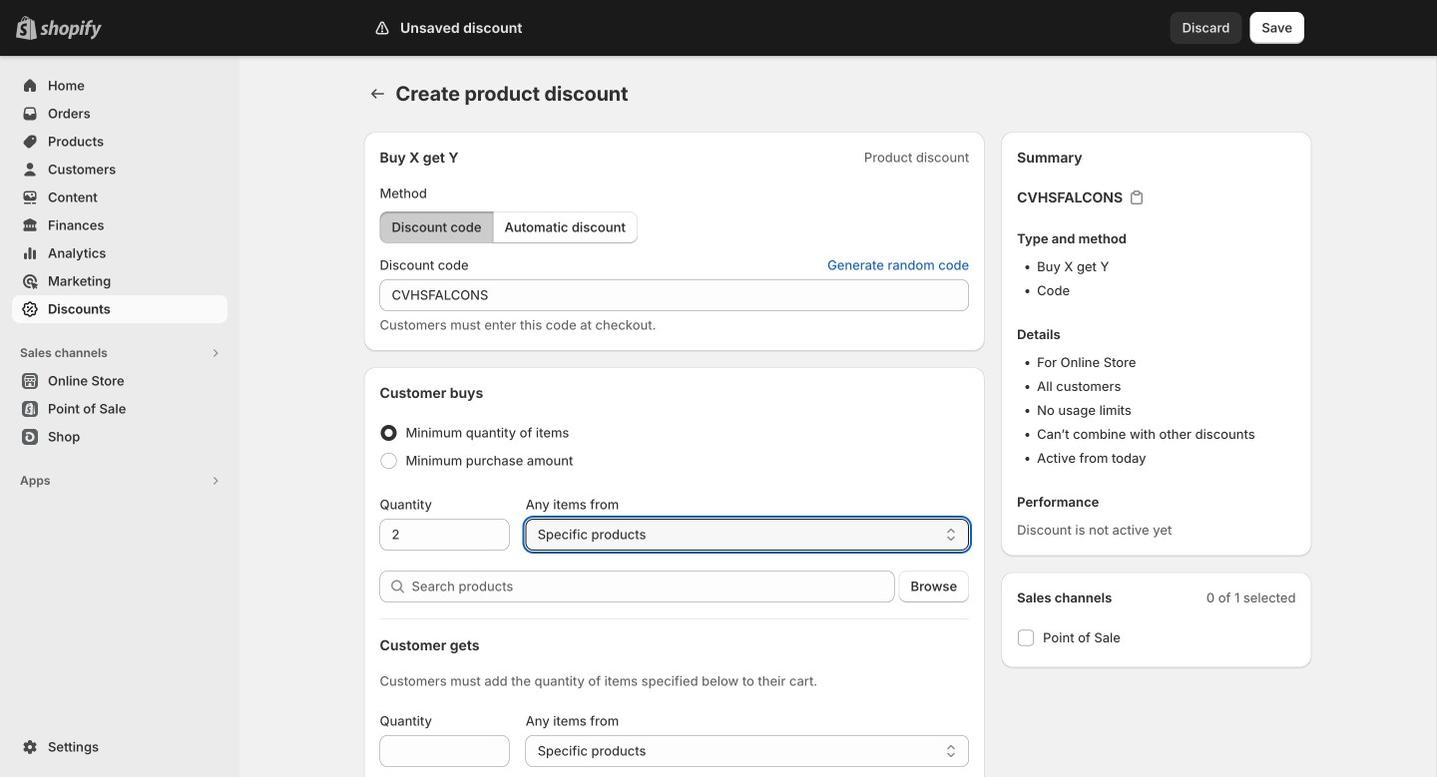 Task type: describe. For each thing, give the bounding box(es) containing it.
shopify image
[[40, 20, 102, 40]]



Task type: vqa. For each thing, say whether or not it's contained in the screenshot.
My Store's Store
no



Task type: locate. For each thing, give the bounding box(es) containing it.
None text field
[[380, 519, 510, 551]]

None text field
[[380, 279, 969, 311], [380, 736, 510, 768], [380, 279, 969, 311], [380, 736, 510, 768]]

Search products text field
[[412, 571, 895, 603]]



